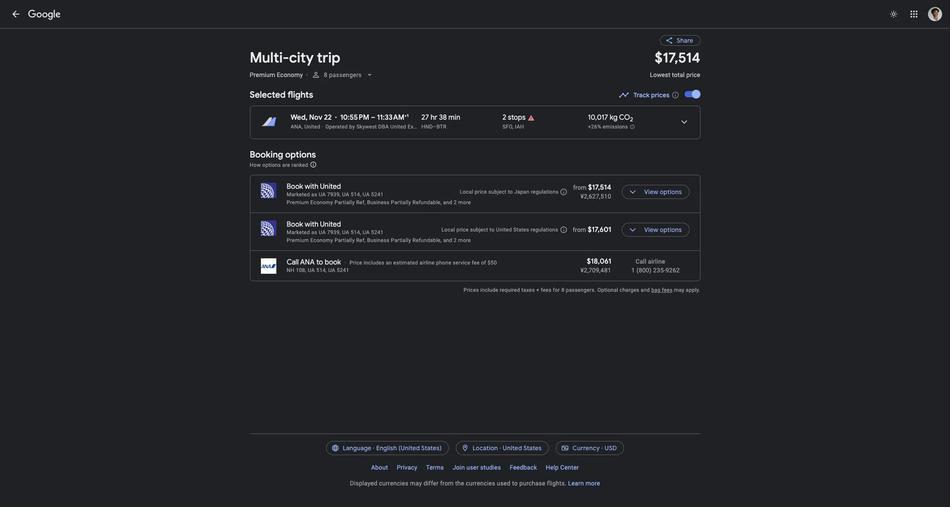 Task type: locate. For each thing, give the bounding box(es) containing it.
with down learn more about booking options "image" on the left of page
[[305, 182, 319, 191]]

0 horizontal spatial call
[[287, 258, 299, 267]]

apply.
[[686, 287, 700, 293]]

fees right bag
[[662, 287, 673, 293]]

1 view options from the top
[[644, 188, 682, 196]]

 image
[[335, 113, 337, 122], [322, 124, 324, 130]]

514, for $17,514
[[351, 191, 361, 198]]

learn more about booking options element
[[310, 160, 317, 169]]

2 premium economy partially ref, business partially refundable, and 2 more from the top
[[287, 237, 471, 243]]

states up feedback on the right of page
[[524, 444, 542, 452]]

0 horizontal spatial 8
[[324, 71, 328, 78]]

0 vertical spatial view
[[644, 188, 659, 196]]

2 view from the top
[[644, 226, 659, 234]]

(800)
[[637, 267, 652, 274]]

0 vertical spatial 8
[[324, 71, 328, 78]]

taxes
[[522, 287, 535, 293]]

1 vertical spatial business
[[367, 237, 390, 243]]

0 vertical spatial more
[[458, 199, 471, 206]]

marketed for $17,514
[[287, 191, 310, 198]]

book with united marketed as ua 7939, ua 514, ua 5241 down learn more about booking options element
[[287, 182, 384, 198]]

as down learn more about booking options "image" on the left of page
[[311, 191, 317, 198]]

may left apply.
[[674, 287, 685, 293]]

1 vertical spatial –
[[433, 124, 437, 130]]

states
[[513, 227, 529, 233], [524, 444, 542, 452]]

0 vertical spatial may
[[674, 287, 685, 293]]

 image
[[306, 71, 308, 78]]

0 vertical spatial marketed
[[287, 191, 310, 198]]

min
[[449, 113, 460, 122]]

with
[[305, 182, 319, 191], [305, 220, 319, 229]]

1 vertical spatial  image
[[322, 124, 324, 130]]

1 book with united marketed as ua 7939, ua 514, ua 5241 from the top
[[287, 182, 384, 198]]

0 horizontal spatial $17,514
[[588, 183, 611, 192]]

book with united marketed as ua 7939, ua 514, ua 5241 for $17,514
[[287, 182, 384, 198]]

refundable, for $17,601
[[413, 237, 442, 243]]

2 stops flight. element
[[503, 113, 526, 123]]

1 vertical spatial with
[[305, 220, 319, 229]]

2 as from the top
[[311, 229, 317, 235]]

1 vertical spatial 8
[[561, 287, 565, 293]]

2 7939, from the top
[[327, 229, 341, 235]]

1 view from the top
[[644, 188, 659, 196]]

1 horizontal spatial call
[[636, 258, 646, 265]]

0 horizontal spatial price
[[456, 227, 469, 233]]

2 vertical spatial 514,
[[316, 267, 327, 273]]

+
[[536, 287, 540, 293]]

0 vertical spatial price
[[687, 71, 700, 78]]

price for $17,514
[[475, 189, 487, 195]]

8 right the for
[[561, 287, 565, 293]]

2 vertical spatial economy
[[310, 237, 333, 243]]

learn more about tracked prices image
[[671, 91, 679, 99]]

view for $17,601
[[644, 226, 659, 234]]

0 horizontal spatial –
[[371, 113, 375, 122]]

1 ref, from the top
[[356, 199, 366, 206]]

and for $17,514
[[443, 199, 452, 206]]

lowest
[[650, 71, 671, 78]]

fees right +
[[541, 287, 552, 293]]

language
[[343, 444, 371, 452]]

local for $17,601
[[442, 227, 455, 233]]

0 vertical spatial from
[[573, 184, 587, 191]]

0 horizontal spatial currencies
[[379, 480, 408, 487]]

2 inside 10,017 kg co 2
[[630, 116, 633, 123]]

$17,514 up "¥2,627,510"
[[588, 183, 611, 192]]

1 business from the top
[[367, 199, 390, 206]]

phone
[[436, 260, 451, 266]]

1 vertical spatial price
[[475, 189, 487, 195]]

states down japan
[[513, 227, 529, 233]]

with up call ana to book at the bottom of the page
[[305, 220, 319, 229]]

0 vertical spatial subject
[[489, 189, 507, 195]]

call up nh
[[287, 258, 299, 267]]

0 vertical spatial as
[[311, 191, 317, 198]]

currencies down join user studies
[[466, 480, 495, 487]]

go back image
[[11, 9, 21, 19]]

share
[[677, 37, 693, 44]]

0 vertical spatial –
[[371, 113, 375, 122]]

ua
[[319, 191, 326, 198], [342, 191, 349, 198], [363, 191, 370, 198], [319, 229, 326, 235], [342, 229, 349, 235], [363, 229, 370, 235], [308, 267, 315, 273], [328, 267, 335, 273]]

0 vertical spatial refundable,
[[413, 199, 442, 206]]

english (united states)
[[376, 444, 442, 452]]

book down ranked
[[287, 182, 303, 191]]

1 vertical spatial from
[[573, 226, 586, 233]]

premium economy partially ref, business partially refundable, and 2 more
[[287, 199, 471, 206], [287, 237, 471, 243]]

economy
[[277, 71, 303, 78], [310, 199, 333, 206], [310, 237, 333, 243]]

1 horizontal spatial currencies
[[466, 480, 495, 487]]

2 view options button from the top
[[622, 219, 689, 240]]

0 vertical spatial view options
[[644, 188, 682, 196]]

2 ref, from the top
[[356, 237, 366, 243]]

include
[[481, 287, 498, 293]]

1 currencies from the left
[[379, 480, 408, 487]]

btr
[[437, 124, 447, 130]]

call
[[287, 258, 299, 267], [636, 258, 646, 265]]

premium economy partially ref, business partially refundable, and 2 more for $17,514
[[287, 199, 471, 206]]

book for $17,601
[[287, 220, 303, 229]]

marketed down ranked
[[287, 191, 310, 198]]

book with united marketed as ua 7939, ua 514, ua 5241 up book
[[287, 220, 384, 235]]

from inside from $17,514 ¥2,627,510
[[573, 184, 587, 191]]

1 vertical spatial ref,
[[356, 237, 366, 243]]

1 vertical spatial economy
[[310, 199, 333, 206]]

0 vertical spatial with
[[305, 182, 319, 191]]

5241 for $17,514
[[371, 191, 384, 198]]

8
[[324, 71, 328, 78], [561, 287, 565, 293]]

2 marketed from the top
[[287, 229, 310, 235]]

0 vertical spatial  image
[[335, 113, 337, 122]]

– down hr
[[433, 124, 437, 130]]

subject left japan
[[489, 189, 507, 195]]

0 vertical spatial local
[[460, 189, 473, 195]]

Equivalent to 2627510 Japanese yen on United text field
[[573, 192, 611, 201]]

1 vertical spatial book
[[287, 220, 303, 229]]

selected flights
[[250, 89, 313, 100]]

2 call from the left
[[636, 258, 646, 265]]

0 horizontal spatial  image
[[322, 124, 324, 130]]

of
[[481, 260, 486, 266]]

1 vertical spatial view
[[644, 226, 659, 234]]

bag
[[652, 287, 661, 293]]

0 vertical spatial 7939,
[[327, 191, 341, 198]]

1 vertical spatial 5241
[[371, 229, 384, 235]]

1 vertical spatial premium economy partially ref, business partially refundable, and 2 more
[[287, 237, 471, 243]]

1 vertical spatial 7939,
[[327, 229, 341, 235]]

nov
[[309, 113, 322, 122]]

premium down multi-
[[250, 71, 275, 78]]

booking options
[[250, 149, 316, 160]]

0 horizontal spatial local
[[442, 227, 455, 233]]

$17,514
[[655, 49, 700, 67], [588, 183, 611, 192]]

view options button for $17,514
[[622, 181, 689, 202]]

1 book from the top
[[287, 182, 303, 191]]

18061 US dollars text field
[[587, 257, 611, 266]]

economy down learn more about booking options element
[[310, 199, 333, 206]]

0 vertical spatial book with united marketed as ua 7939, ua 514, ua 5241
[[287, 182, 384, 198]]

0 vertical spatial premium economy partially ref, business partially refundable, and 2 more
[[287, 199, 471, 206]]

1 vertical spatial 514,
[[351, 229, 361, 235]]

1 horizontal spatial local
[[460, 189, 473, 195]]

economy down multi-city trip
[[277, 71, 303, 78]]

optional
[[598, 287, 618, 293]]

to left japan
[[508, 189, 513, 195]]

from left the
[[440, 480, 454, 487]]

as up call ana to book at the bottom of the page
[[311, 229, 317, 235]]

co
[[619, 113, 630, 122]]

1 vertical spatial view options button
[[622, 219, 689, 240]]

1 vertical spatial book with united marketed as ua 7939, ua 514, ua 5241
[[287, 220, 384, 235]]

0 vertical spatial and
[[443, 199, 452, 206]]

as
[[311, 191, 317, 198], [311, 229, 317, 235]]

514,
[[351, 191, 361, 198], [351, 229, 361, 235], [316, 267, 327, 273]]

feedback link
[[505, 460, 541, 474]]

call inside call airline 1 (800) 235-9262
[[636, 258, 646, 265]]

and
[[443, 199, 452, 206], [443, 237, 452, 243], [641, 287, 650, 293]]

book with united marketed as ua 7939, ua 514, ua 5241 for $17,601
[[287, 220, 384, 235]]

join user studies link
[[448, 460, 505, 474]]

subject up fee
[[470, 227, 488, 233]]

may left differ
[[410, 480, 422, 487]]

price left japan
[[475, 189, 487, 195]]

1 with from the top
[[305, 182, 319, 191]]

1 vertical spatial view options
[[644, 226, 682, 234]]

38
[[439, 113, 447, 122]]

0 vertical spatial 5241
[[371, 191, 384, 198]]

hr
[[431, 113, 437, 122]]

book for $17,514
[[287, 182, 303, 191]]

1 horizontal spatial –
[[433, 124, 437, 130]]

refundable,
[[413, 199, 442, 206], [413, 237, 442, 243]]

7939,
[[327, 191, 341, 198], [327, 229, 341, 235]]

1 call from the left
[[287, 258, 299, 267]]

1 horizontal spatial fees
[[662, 287, 673, 293]]

currencies down privacy link
[[379, 480, 408, 487]]

price right total
[[687, 71, 700, 78]]

27
[[422, 113, 429, 122]]

premium up ana
[[287, 237, 309, 243]]

book
[[325, 258, 341, 267]]

share button
[[660, 35, 700, 46]]

1 vertical spatial as
[[311, 229, 317, 235]]

– up "operated by skywest dba united express"
[[371, 113, 375, 122]]

premium down ranked
[[287, 199, 309, 206]]

2 vertical spatial price
[[456, 227, 469, 233]]

marketed up ana
[[287, 229, 310, 235]]

subject for $17,601
[[470, 227, 488, 233]]

¥2,627,510
[[581, 193, 611, 200]]

premium for $17,601
[[287, 237, 309, 243]]

2 horizontal spatial price
[[687, 71, 700, 78]]

price
[[350, 260, 362, 266]]

call for ana
[[287, 258, 299, 267]]

an
[[386, 260, 392, 266]]

0 vertical spatial business
[[367, 199, 390, 206]]

1 horizontal spatial airline
[[648, 258, 665, 265]]

0 vertical spatial ref,
[[356, 199, 366, 206]]

27 hr 38 min hnd – btr
[[422, 113, 460, 130]]

book
[[287, 182, 303, 191], [287, 220, 303, 229]]

2 refundable, from the top
[[413, 237, 442, 243]]

learn more about booking options image
[[310, 161, 317, 168]]

for
[[553, 287, 560, 293]]

1 vertical spatial subject
[[470, 227, 488, 233]]

1 view options button from the top
[[622, 181, 689, 202]]

0 vertical spatial book
[[287, 182, 303, 191]]

ref, for $17,601
[[356, 237, 366, 243]]

17514 us dollars element
[[655, 49, 700, 67]]

8 down "trip"
[[324, 71, 328, 78]]

premium for $17,514
[[287, 199, 309, 206]]

$17,514 inside $17,514 lowest total price
[[655, 49, 700, 67]]

2 view options from the top
[[644, 226, 682, 234]]

1 horizontal spatial price
[[475, 189, 487, 195]]

1 marketed from the top
[[287, 191, 310, 198]]

1 vertical spatial regulations
[[531, 227, 558, 233]]

0 horizontal spatial airline
[[420, 260, 435, 266]]

booking
[[250, 149, 283, 160]]

price up service
[[456, 227, 469, 233]]

subject
[[489, 189, 507, 195], [470, 227, 488, 233]]

call up (800) at the right of the page
[[636, 258, 646, 265]]

0 vertical spatial $17,514
[[655, 49, 700, 67]]

1 vertical spatial $17,514
[[588, 183, 611, 192]]

$17,514 up total
[[655, 49, 700, 67]]

from left 17601 us dollars text box
[[573, 226, 586, 233]]

0 horizontal spatial fees
[[541, 287, 552, 293]]

join user studies
[[453, 464, 501, 471]]

2 vertical spatial premium
[[287, 237, 309, 243]]

from for $17,514
[[573, 184, 587, 191]]

1 vertical spatial may
[[410, 480, 422, 487]]

ana, united
[[291, 124, 320, 130]]

Multi-city trip text field
[[250, 49, 640, 67]]

more for $17,601
[[458, 237, 471, 243]]

main content
[[250, 28, 707, 294]]

kg
[[610, 113, 618, 122]]

feedback
[[510, 464, 537, 471]]

10:55 pm
[[340, 113, 369, 122]]

business for $17,514
[[367, 199, 390, 206]]

1 vertical spatial and
[[443, 237, 452, 243]]

price includes an estimated airline phone service fee of $50
[[350, 260, 497, 266]]

22
[[324, 113, 332, 122]]

call ana to book
[[287, 258, 341, 267]]

book up ana
[[287, 220, 303, 229]]

$17,514 lowest total price
[[650, 49, 700, 78]]

economy up call ana to book at the bottom of the page
[[310, 237, 333, 243]]

operated by skywest dba united express
[[325, 124, 427, 130]]

business
[[367, 199, 390, 206], [367, 237, 390, 243]]

airline left phone
[[420, 260, 435, 266]]

1 horizontal spatial  image
[[335, 113, 337, 122]]

airline inside call airline 1 (800) 235-9262
[[648, 258, 665, 265]]

by
[[349, 124, 355, 130]]

1 vertical spatial more
[[458, 237, 471, 243]]

1 vertical spatial premium
[[287, 199, 309, 206]]

book with united marketed as ua 7939, ua 514, ua 5241
[[287, 182, 384, 198], [287, 220, 384, 235]]

1 horizontal spatial may
[[674, 287, 685, 293]]

2 with from the top
[[305, 220, 319, 229]]

call for airline
[[636, 258, 646, 265]]

2 book with united marketed as ua 7939, ua 514, ua 5241 from the top
[[287, 220, 384, 235]]

 image right 22
[[335, 113, 337, 122]]

2
[[503, 113, 506, 122], [630, 116, 633, 123], [454, 199, 457, 206], [454, 237, 457, 243]]

1 7939, from the top
[[327, 191, 341, 198]]

airline up 235-
[[648, 258, 665, 265]]

1 vertical spatial marketed
[[287, 229, 310, 235]]

from inside from $17,601
[[573, 226, 586, 233]]

view
[[644, 188, 659, 196], [644, 226, 659, 234]]

514, for $17,601
[[351, 229, 361, 235]]

1 horizontal spatial $17,514
[[655, 49, 700, 67]]

more
[[458, 199, 471, 206], [458, 237, 471, 243], [586, 480, 600, 487]]

0 vertical spatial 514,
[[351, 191, 361, 198]]

Flight numbers NH 108, UA 514, UA 5241 text field
[[287, 267, 349, 273]]

as for $17,601
[[311, 229, 317, 235]]

2 book from the top
[[287, 220, 303, 229]]

2 business from the top
[[367, 237, 390, 243]]

skywest
[[356, 124, 377, 130]]

total duration 27 hr 38 min. element
[[422, 113, 503, 123]]

$17,601
[[588, 225, 611, 234]]

0 vertical spatial view options button
[[622, 181, 689, 202]]

None text field
[[650, 49, 700, 86]]

 image down nov
[[322, 124, 324, 130]]

premium economy
[[250, 71, 303, 78]]

1 vertical spatial local
[[442, 227, 455, 233]]

prices
[[464, 287, 479, 293]]

help center
[[546, 464, 579, 471]]

user
[[467, 464, 479, 471]]

local price subject to japan regulations
[[460, 189, 559, 195]]

2 inside "element"
[[503, 113, 506, 122]]

differ
[[424, 480, 439, 487]]

1 vertical spatial refundable,
[[413, 237, 442, 243]]

refundable, for $17,514
[[413, 199, 442, 206]]

1 refundable, from the top
[[413, 199, 442, 206]]

1 premium economy partially ref, business partially refundable, and 2 more from the top
[[287, 199, 471, 206]]

to up $50 at the right bottom
[[490, 227, 495, 233]]

express
[[408, 124, 427, 130]]

from up "equivalent to 2627510 japanese yen on united" text field
[[573, 184, 587, 191]]

privacy link
[[392, 460, 422, 474]]

change appearance image
[[883, 4, 905, 25]]

1 as from the top
[[311, 191, 317, 198]]

fees
[[541, 287, 552, 293], [662, 287, 673, 293]]



Task type: vqa. For each thing, say whether or not it's contained in the screenshot.
THE SAT,
no



Task type: describe. For each thing, give the bounding box(es) containing it.
with for $17,601
[[305, 220, 319, 229]]

10,017 kg co 2
[[588, 113, 633, 123]]

2 vertical spatial from
[[440, 480, 454, 487]]

Arrival time: 11:33 AM on  Thursday, November 23. text field
[[377, 113, 409, 122]]

+1
[[405, 113, 409, 118]]

view options for $17,514
[[644, 188, 682, 196]]

to right used
[[512, 480, 518, 487]]

and for $17,601
[[443, 237, 452, 243]]

multi-city trip
[[250, 49, 340, 67]]

Equivalent to 2709481 Japanese yen on ANA text field
[[581, 266, 611, 275]]

help center link
[[541, 460, 583, 474]]

purchase
[[519, 480, 545, 487]]

more for $17,514
[[458, 199, 471, 206]]

11:33 am
[[377, 113, 405, 122]]

2 vertical spatial 5241
[[337, 267, 349, 273]]

main content containing multi-city trip
[[250, 28, 707, 294]]

nh
[[287, 267, 295, 273]]

$18,061 ¥2,709,481
[[581, 257, 611, 274]]

terms
[[426, 464, 444, 471]]

0 horizontal spatial may
[[410, 480, 422, 487]]

17601 US dollars text field
[[588, 225, 611, 234]]

1 fees from the left
[[541, 287, 552, 293]]

flight details. flight on wednesday, november 22. leaves haneda airport at 10:55 pm on wednesday, november 22 and arrives at baton rouge metropolitan airport at 11:33 am on thursday, november 23. image
[[674, 111, 695, 132]]

Departure time: 10:55 PM. text field
[[340, 113, 369, 122]]

– inside 10:55 pm – 11:33 am +1
[[371, 113, 375, 122]]

10:55 pm – 11:33 am +1
[[340, 113, 409, 122]]

,
[[512, 124, 514, 130]]

estimated
[[393, 260, 418, 266]]

 image inside flight on wednesday, november 22. leaves haneda airport at 10:55 pm on wednesday, november 22 and arrives at baton rouge metropolitan airport at 11:33 am on thursday, november 23. element
[[335, 113, 337, 122]]

service
[[453, 260, 471, 266]]

0 vertical spatial regulations
[[531, 189, 559, 195]]

price inside $17,514 lowest total price
[[687, 71, 700, 78]]

from $17,514 ¥2,627,510
[[573, 183, 611, 200]]

marketed for $17,601
[[287, 229, 310, 235]]

– inside 27 hr 38 min hnd – btr
[[433, 124, 437, 130]]

0 vertical spatial premium
[[250, 71, 275, 78]]

business for $17,601
[[367, 237, 390, 243]]

local price subject to united states regulations
[[442, 227, 558, 233]]

wed, nov 22
[[291, 113, 332, 122]]

from $17,601
[[573, 225, 611, 234]]

economy for $17,601
[[310, 237, 333, 243]]

passengers
[[329, 71, 362, 78]]

1 horizontal spatial 8
[[561, 287, 565, 293]]

2 vertical spatial and
[[641, 287, 650, 293]]

flights
[[288, 89, 313, 100]]

ref, for $17,514
[[356, 199, 366, 206]]

currency
[[573, 444, 600, 452]]

call airline 1 (800) 235-9262
[[631, 258, 680, 274]]

to up flight numbers nh 108, ua 514, ua 5241 text field
[[316, 258, 323, 267]]

sfo , iah
[[503, 124, 524, 130]]

0 vertical spatial states
[[513, 227, 529, 233]]

includes
[[364, 260, 384, 266]]

layover (1 of 2) is a 3 hr 10 min layover at san francisco international airport in san francisco. layover (2 of 2) is a 10 hr 5 min overnight layover at george bush intercontinental airport in houston. element
[[503, 123, 584, 130]]

stops
[[508, 113, 526, 122]]

price for $17,601
[[456, 227, 469, 233]]

ana
[[300, 258, 315, 267]]

japan
[[514, 189, 530, 195]]

studies
[[480, 464, 501, 471]]

center
[[560, 464, 579, 471]]

learn more link
[[568, 480, 600, 487]]

are
[[282, 162, 290, 168]]

2 vertical spatial more
[[586, 480, 600, 487]]

$17,514 inside from $17,514 ¥2,627,510
[[588, 183, 611, 192]]

7939, for $17,601
[[327, 229, 341, 235]]

8 inside popup button
[[324, 71, 328, 78]]

wed,
[[291, 113, 308, 122]]

as for $17,514
[[311, 191, 317, 198]]

17514 US dollars text field
[[588, 183, 611, 192]]

loading results progress bar
[[0, 28, 950, 30]]

ranked
[[292, 162, 308, 168]]

2 currencies from the left
[[466, 480, 495, 487]]

view options for $17,601
[[644, 226, 682, 234]]

how options are ranked
[[250, 162, 310, 168]]

from for $17,601
[[573, 226, 586, 233]]

view options button for $17,601
[[622, 219, 689, 240]]

track prices
[[634, 91, 670, 99]]

total
[[672, 71, 685, 78]]

7939, for $17,514
[[327, 191, 341, 198]]

+26%
[[588, 124, 601, 130]]

8 passengers
[[324, 71, 362, 78]]

$50
[[488, 260, 497, 266]]

prices include required taxes + fees for 8 passengers. optional charges and bag fees may apply.
[[464, 287, 700, 293]]

iah
[[515, 124, 524, 130]]

0 vertical spatial economy
[[277, 71, 303, 78]]

(united
[[399, 444, 420, 452]]

passengers.
[[566, 287, 596, 293]]

privacy
[[397, 464, 417, 471]]

hnd
[[422, 124, 433, 130]]

usd
[[605, 444, 617, 452]]

location
[[473, 444, 498, 452]]

fee
[[472, 260, 480, 266]]

235-
[[653, 267, 666, 274]]

track
[[634, 91, 650, 99]]

subject for $17,514
[[489, 189, 507, 195]]

multi-
[[250, 49, 289, 67]]

join
[[453, 464, 465, 471]]

1
[[631, 267, 635, 274]]

flight on wednesday, november 22. leaves haneda airport at 10:55 pm on wednesday, november 22 and arrives at baton rouge metropolitan airport at 11:33 am on thursday, november 23. element
[[291, 113, 409, 122]]

used
[[497, 480, 511, 487]]

5241 for $17,601
[[371, 229, 384, 235]]

ana,
[[291, 124, 303, 130]]

1 vertical spatial states
[[524, 444, 542, 452]]

with for $17,514
[[305, 182, 319, 191]]

united states
[[503, 444, 542, 452]]

flights.
[[547, 480, 567, 487]]

view for $17,514
[[644, 188, 659, 196]]

dba
[[378, 124, 389, 130]]

sfo
[[503, 124, 512, 130]]

about
[[371, 464, 388, 471]]

¥2,709,481
[[581, 267, 611, 274]]

city
[[289, 49, 314, 67]]

2 fees from the left
[[662, 287, 673, 293]]

+26% emissions
[[588, 124, 628, 130]]

10,017
[[588, 113, 608, 122]]

bag fees button
[[652, 287, 673, 293]]

required
[[500, 287, 520, 293]]

2 stops
[[503, 113, 526, 122]]

economy for $17,514
[[310, 199, 333, 206]]

none text field containing $17,514
[[650, 49, 700, 86]]

terms link
[[422, 460, 448, 474]]

premium economy partially ref, business partially refundable, and 2 more for $17,601
[[287, 237, 471, 243]]

local for $17,514
[[460, 189, 473, 195]]

about link
[[367, 460, 392, 474]]

how
[[250, 162, 261, 168]]



